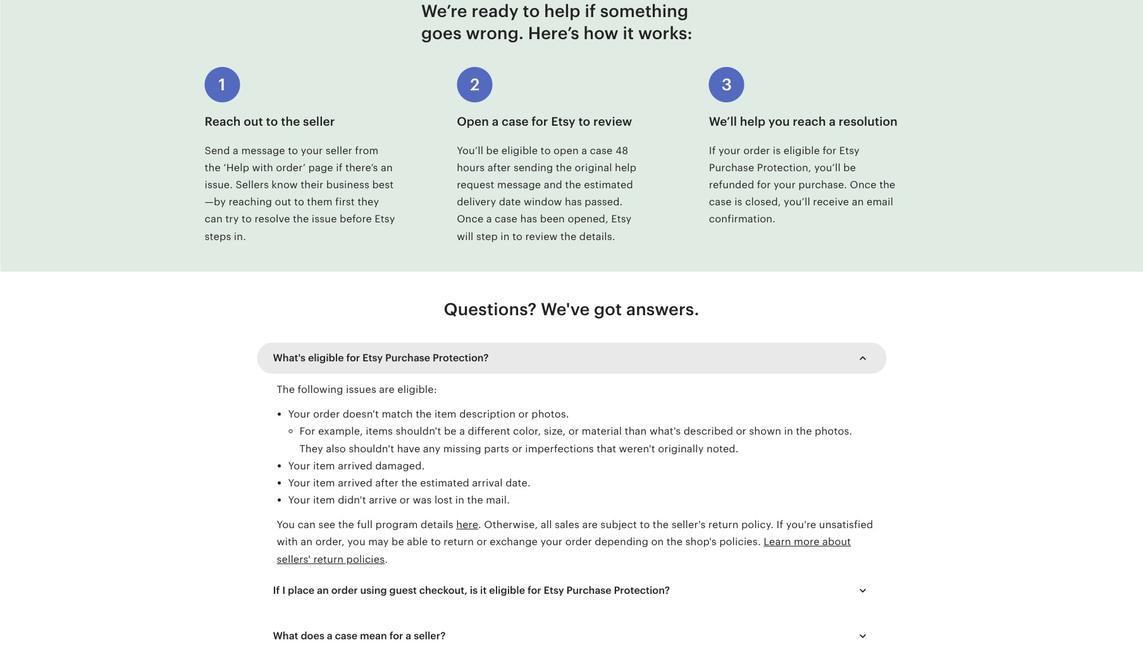 Task type: vqa. For each thing, say whether or not it's contained in the screenshot.
packaging
no



Task type: describe. For each thing, give the bounding box(es) containing it.
example,
[[318, 426, 363, 438]]

reaching
[[229, 196, 272, 208]]

what does a case mean for a seller?
[[273, 631, 446, 643]]

for up the following issues are eligible:
[[346, 352, 360, 364]]

confirmation.
[[709, 213, 776, 225]]

to right try
[[242, 213, 252, 225]]

eligible:
[[397, 384, 437, 396]]

or left shown
[[736, 426, 746, 438]]

damaged.
[[375, 460, 425, 472]]

a inside the send a message to your seller from the 'help with order' page if there's an issue. sellers know their business best —by reaching out to them first they can try to resolve the issue before etsy steps in.
[[233, 145, 239, 157]]

to right step
[[512, 231, 523, 243]]

step 2 element
[[457, 67, 686, 245]]

message inside you'll be eligible to open a case 48 hours after sending the original help request message and the estimated delivery date window has passed. once a case has been opened, etsy will step in to review the details.
[[497, 179, 541, 191]]

out inside the send a message to your seller from the 'help with order' page if there's an issue. sellers know their business best —by reaching out to them first they can try to resolve the issue before etsy steps in.
[[275, 196, 291, 208]]

to right subject
[[640, 520, 650, 532]]

eligible inside if i place an order using guest checkout, is it eligible for etsy purchase protection? dropdown button
[[489, 585, 525, 597]]

an inside the send a message to your seller from the 'help with order' page if there's an issue. sellers know their business best —by reaching out to them first they can try to resolve the issue before etsy steps in.
[[381, 162, 393, 174]]

able
[[407, 537, 428, 549]]

help inside step 3 element
[[740, 115, 766, 128]]

2 arrived from the top
[[338, 478, 372, 490]]

if your order is eligible for etsy purchase protection, you'll be refunded for your purchase. once the case is closed, you'll receive an email confirmation.
[[709, 145, 895, 225]]

the inside if your order is eligible for etsy purchase protection, you'll be refunded for your purchase. once the case is closed, you'll receive an email confirmation.
[[879, 179, 895, 191]]

the right shown
[[796, 426, 812, 438]]

we're
[[421, 1, 467, 21]]

here
[[456, 520, 478, 532]]

if inside the send a message to your seller from the 'help with order' page if there's an issue. sellers know their business best —by reaching out to them first they can try to resolve the issue before etsy steps in.
[[336, 162, 343, 174]]

resolve
[[255, 213, 290, 225]]

passed.
[[585, 196, 623, 208]]

reach out to the seller
[[205, 115, 335, 128]]

2 vertical spatial in
[[455, 495, 464, 507]]

order inside dropdown button
[[331, 585, 358, 597]]

an inside if your order is eligible for etsy purchase protection, you'll be refunded for your purchase. once the case is closed, you'll receive an email confirmation.
[[852, 196, 864, 208]]

learn more about sellers' return policies
[[277, 537, 851, 566]]

case down 'date'
[[495, 213, 517, 225]]

program
[[375, 520, 418, 532]]

from
[[355, 145, 378, 157]]

if i place an order using guest checkout, is it eligible for etsy purchase protection? button
[[262, 576, 881, 607]]

etsy inside you'll be eligible to open a case 48 hours after sending the original help request message and the estimated delivery date window has passed. once a case has been opened, etsy will step in to review the details.
[[611, 213, 632, 225]]

them
[[307, 196, 333, 208]]

learn
[[764, 537, 791, 549]]

case inside dropdown button
[[335, 631, 357, 643]]

try
[[225, 213, 239, 225]]

protection,
[[757, 162, 811, 174]]

estimated inside you'll be eligible to open a case 48 hours after sending the original help request message and the estimated delivery date window has passed. once a case has been opened, etsy will step in to review the details.
[[584, 179, 633, 191]]

1 horizontal spatial photos.
[[815, 426, 852, 438]]

a inside your order doesn't match the item description or photos. for example, items shouldn't be a different color, size, or material than what's described or shown in the photos. they also shouldn't have any missing parts or imperfections that weren't originally noted. your item arrived damaged. your item arrived after the estimated arrival date. your item didn't arrive or was lost in the mail.
[[459, 426, 465, 438]]

are inside . otherwise, all sales are subject to the seller's return policy. if you're unsatisfied with an order, you may be able to return or exchange your order depending on the shop's policies.
[[582, 520, 598, 532]]

goes
[[421, 23, 462, 43]]

etsy up open
[[551, 115, 575, 128]]

imperfections
[[525, 443, 594, 455]]

something
[[600, 1, 688, 21]]

missing
[[443, 443, 481, 455]]

otherwise,
[[484, 520, 538, 532]]

hours
[[457, 162, 485, 174]]

unsatisfied
[[819, 520, 873, 532]]

1 horizontal spatial has
[[565, 196, 582, 208]]

answers.
[[626, 300, 699, 319]]

learn more about sellers' return policies link
[[277, 537, 851, 566]]

0 vertical spatial out
[[244, 115, 263, 128]]

0 vertical spatial shouldn't
[[396, 426, 441, 438]]

the down damaged.
[[401, 478, 417, 490]]

closed,
[[745, 196, 781, 208]]

1 your from the top
[[288, 409, 310, 421]]

what's eligible for etsy purchase protection? button
[[262, 343, 881, 374]]

after inside you'll be eligible to open a case 48 hours after sending the original help request message and the estimated delivery date window has passed. once a case has been opened, etsy will step in to review the details.
[[488, 162, 511, 174]]

sellers
[[236, 179, 269, 191]]

1 vertical spatial shouldn't
[[349, 443, 394, 455]]

to left "them"
[[294, 196, 304, 208]]

for
[[300, 426, 315, 438]]

once inside if your order is eligible for etsy purchase protection, you'll be refunded for your purchase. once the case is closed, you'll receive an email confirmation.
[[850, 179, 877, 191]]

any
[[423, 443, 440, 455]]

eligible inside if your order is eligible for etsy purchase protection, you'll be refunded for your purchase. once the case is closed, you'll receive an email confirmation.
[[784, 145, 820, 157]]

0 horizontal spatial are
[[379, 384, 395, 396]]

your inside . otherwise, all sales are subject to the seller's return policy. if you're unsatisfied with an order, you may be able to return or exchange your order depending on the shop's policies.
[[540, 537, 563, 549]]

described
[[684, 426, 733, 438]]

what does a case mean for a seller? button
[[262, 622, 881, 646]]

you'll
[[457, 145, 483, 157]]

3
[[722, 75, 732, 94]]

description
[[459, 409, 516, 421]]

if inside we're ready to help if something goes wrong. here's how it works:
[[585, 1, 596, 21]]

date.
[[506, 478, 531, 490]]

0 vertical spatial return
[[708, 520, 739, 532]]

arrive
[[369, 495, 397, 507]]

open a case for etsy to review
[[457, 115, 632, 128]]

exchange
[[490, 537, 538, 549]]

sellers'
[[277, 554, 311, 566]]

different
[[468, 426, 510, 438]]

the down been at top left
[[561, 231, 577, 243]]

subject
[[601, 520, 637, 532]]

before
[[340, 213, 372, 225]]

the up order'
[[281, 115, 300, 128]]

etsy down learn more about sellers' return policies link
[[544, 585, 564, 597]]

to right the reach
[[266, 115, 278, 128]]

page
[[308, 162, 333, 174]]

for up the closed,
[[757, 179, 771, 191]]

the following issues are eligible:
[[277, 384, 437, 396]]

2 horizontal spatial is
[[773, 145, 781, 157]]

i
[[282, 585, 285, 597]]

you inside step 3 element
[[768, 115, 790, 128]]

0 vertical spatial review
[[593, 115, 632, 128]]

reach
[[205, 115, 241, 128]]

—by
[[205, 196, 226, 208]]

is inside dropdown button
[[470, 585, 478, 597]]

you inside . otherwise, all sales are subject to the seller's return policy. if you're unsatisfied with an order, you may be able to return or exchange your order depending on the shop's policies.
[[347, 537, 365, 549]]

a inside step 3 element
[[829, 115, 836, 128]]

for down learn more about sellers' return policies link
[[527, 585, 541, 597]]

0 horizontal spatial photos.
[[532, 409, 569, 421]]

order inside . otherwise, all sales are subject to the seller's return policy. if you're unsatisfied with an order, you may be able to return or exchange your order depending on the shop's policies.
[[565, 537, 592, 549]]

the
[[277, 384, 295, 396]]

1 vertical spatial protection?
[[614, 585, 670, 597]]

business
[[326, 179, 369, 191]]

0 horizontal spatial has
[[520, 213, 537, 225]]

receive
[[813, 196, 849, 208]]

1 vertical spatial return
[[444, 537, 474, 549]]

email
[[867, 196, 893, 208]]

size,
[[544, 426, 566, 438]]

how
[[584, 23, 619, 43]]

. for . otherwise, all sales are subject to the seller's return policy. if you're unsatisfied with an order, you may be able to return or exchange your order depending on the shop's policies.
[[478, 520, 481, 532]]

items
[[366, 426, 393, 438]]

the down arrival
[[467, 495, 483, 507]]

policies.
[[719, 537, 761, 549]]

etsy up issues
[[363, 352, 383, 364]]

be inside you'll be eligible to open a case 48 hours after sending the original help request message and the estimated delivery date window has passed. once a case has been opened, etsy will step in to review the details.
[[486, 145, 499, 157]]

reach
[[793, 115, 826, 128]]

what's eligible for etsy purchase protection?
[[273, 352, 489, 364]]

1 arrived from the top
[[338, 460, 372, 472]]

0 horizontal spatial you'll
[[784, 196, 810, 208]]

it inside we're ready to help if something goes wrong. here's how it works:
[[623, 23, 634, 43]]

may
[[368, 537, 389, 549]]

2 horizontal spatial in
[[784, 426, 793, 438]]

the up "on"
[[653, 520, 669, 532]]

originally
[[658, 443, 704, 455]]

the down send
[[205, 162, 221, 174]]

for up the purchase.
[[823, 145, 837, 157]]

help inside you'll be eligible to open a case 48 hours after sending the original help request message and the estimated delivery date window has passed. once a case has been opened, etsy will step in to review the details.
[[615, 162, 636, 174]]

about
[[822, 537, 851, 549]]

1 horizontal spatial can
[[298, 520, 316, 532]]

the down open
[[556, 162, 572, 174]]

and
[[544, 179, 562, 191]]

be inside . otherwise, all sales are subject to the seller's return policy. if you're unsatisfied with an order, you may be able to return or exchange your order depending on the shop's policies.
[[392, 537, 404, 549]]

using
[[360, 585, 387, 597]]

message inside the send a message to your seller from the 'help with order' page if there's an issue. sellers know their business best —by reaching out to them first they can try to resolve the issue before etsy steps in.
[[241, 145, 285, 157]]

0 horizontal spatial protection?
[[433, 352, 489, 364]]

the left issue
[[293, 213, 309, 225]]

an inside . otherwise, all sales are subject to the seller's return policy. if you're unsatisfied with an order, you may be able to return or exchange your order depending on the shop's policies.
[[301, 537, 313, 549]]

with inside the send a message to your seller from the 'help with order' page if there's an issue. sellers know their business best —by reaching out to them first they can try to resolve the issue before etsy steps in.
[[252, 162, 273, 174]]

after inside your order doesn't match the item description or photos. for example, items shouldn't be a different color, size, or material than what's described or shown in the photos. they also shouldn't have any missing parts or imperfections that weren't originally noted. your item arrived damaged. your item arrived after the estimated arrival date. your item didn't arrive or was lost in the mail.
[[375, 478, 399, 490]]

best
[[372, 179, 394, 191]]

for inside step 2 element
[[532, 115, 548, 128]]

know
[[272, 179, 298, 191]]

will
[[457, 231, 474, 243]]

full
[[357, 520, 373, 532]]

sales
[[555, 520, 579, 532]]

48
[[615, 145, 628, 157]]



Task type: locate. For each thing, give the bounding box(es) containing it.
0 vertical spatial you
[[768, 115, 790, 128]]

if
[[709, 145, 716, 157], [777, 520, 783, 532], [273, 585, 280, 597]]

was
[[413, 495, 432, 507]]

shouldn't up have at the bottom of the page
[[396, 426, 441, 438]]

1 horizontal spatial you
[[768, 115, 790, 128]]

etsy down resolution
[[839, 145, 860, 157]]

out down know
[[275, 196, 291, 208]]

1 horizontal spatial return
[[444, 537, 474, 549]]

than
[[625, 426, 647, 438]]

you'll up the purchase.
[[814, 162, 841, 174]]

be up the purchase.
[[843, 162, 856, 174]]

eligible up protection,
[[784, 145, 820, 157]]

your order doesn't match the item description or photos. for example, items shouldn't be a different color, size, or material than what's described or shown in the photos. they also shouldn't have any missing parts or imperfections that weren't originally noted. your item arrived damaged. your item arrived after the estimated arrival date. your item didn't arrive or was lost in the mail.
[[288, 409, 852, 507]]

arrived up didn't
[[338, 478, 372, 490]]

has down "window" on the left
[[520, 213, 537, 225]]

1 horizontal spatial out
[[275, 196, 291, 208]]

1 vertical spatial with
[[277, 537, 298, 549]]

message
[[241, 145, 285, 157], [497, 179, 541, 191]]

return up policies.
[[708, 520, 739, 532]]

has up opened,
[[565, 196, 582, 208]]

you
[[768, 115, 790, 128], [347, 537, 365, 549]]

1 vertical spatial once
[[457, 213, 484, 225]]

1 horizontal spatial if
[[585, 1, 596, 21]]

1 horizontal spatial if
[[709, 145, 716, 157]]

to up order'
[[288, 145, 298, 157]]

ready
[[472, 1, 519, 21]]

what
[[273, 631, 298, 643]]

we're ready to help if something goes wrong. here's how it works:
[[421, 1, 693, 43]]

0 vertical spatial after
[[488, 162, 511, 174]]

to inside we're ready to help if something goes wrong. here's how it works:
[[523, 1, 540, 21]]

your up page
[[301, 145, 323, 157]]

1 horizontal spatial is
[[735, 196, 742, 208]]

0 vertical spatial seller
[[303, 115, 335, 128]]

purchase up what does a case mean for a seller? dropdown button
[[566, 585, 611, 597]]

shouldn't
[[396, 426, 441, 438], [349, 443, 394, 455]]

depending
[[595, 537, 648, 549]]

review inside you'll be eligible to open a case 48 hours after sending the original help request message and the estimated delivery date window has passed. once a case has been opened, etsy will step in to review the details.
[[525, 231, 558, 243]]

0 vertical spatial photos.
[[532, 409, 569, 421]]

order,
[[315, 537, 345, 549]]

an up sellers'
[[301, 537, 313, 549]]

resolution
[[839, 115, 898, 128]]

an left email
[[852, 196, 864, 208]]

. for .
[[385, 554, 388, 566]]

order'
[[276, 162, 306, 174]]

in inside you'll be eligible to open a case 48 hours after sending the original help request message and the estimated delivery date window has passed. once a case has been opened, etsy will step in to review the details.
[[501, 231, 510, 243]]

seller inside the send a message to your seller from the 'help with order' page if there's an issue. sellers know their business best —by reaching out to them first they can try to resolve the issue before etsy steps in.
[[326, 145, 352, 157]]

shouldn't down items
[[349, 443, 394, 455]]

return down here link
[[444, 537, 474, 549]]

1 horizontal spatial are
[[582, 520, 598, 532]]

what's
[[273, 352, 306, 364]]

eligible up the sending
[[501, 145, 538, 157]]

1 vertical spatial after
[[375, 478, 399, 490]]

be right you'll
[[486, 145, 499, 157]]

case down "refunded"
[[709, 196, 732, 208]]

0 vertical spatial purchase
[[709, 162, 754, 174]]

or right size,
[[569, 426, 579, 438]]

it inside dropdown button
[[480, 585, 487, 597]]

got
[[594, 300, 622, 319]]

purchase up eligible:
[[385, 352, 430, 364]]

0 vertical spatial arrived
[[338, 460, 372, 472]]

1 vertical spatial you'll
[[784, 196, 810, 208]]

estimated up lost
[[420, 478, 469, 490]]

order left using on the bottom of page
[[331, 585, 358, 597]]

with inside . otherwise, all sales are subject to the seller's return policy. if you're unsatisfied with an order, you may be able to return or exchange your order depending on the shop's policies.
[[277, 537, 298, 549]]

be inside your order doesn't match the item description or photos. for example, items shouldn't be a different color, size, or material than what's described or shown in the photos. they also shouldn't have any missing parts or imperfections that weren't originally noted. your item arrived damaged. your item arrived after the estimated arrival date. your item didn't arrive or was lost in the mail.
[[444, 426, 457, 438]]

1 vertical spatial you
[[347, 537, 365, 549]]

1 horizontal spatial message
[[497, 179, 541, 191]]

they
[[300, 443, 323, 455]]

2 vertical spatial if
[[273, 585, 280, 597]]

0 horizontal spatial once
[[457, 213, 484, 225]]

0 horizontal spatial purchase
[[385, 352, 430, 364]]

estimated inside your order doesn't match the item description or photos. for example, items shouldn't be a different color, size, or material than what's described or shown in the photos. they also shouldn't have any missing parts or imperfections that weren't originally noted. your item arrived damaged. your item arrived after the estimated arrival date. your item didn't arrive or was lost in the mail.
[[420, 478, 469, 490]]

be up the missing
[[444, 426, 457, 438]]

your inside the send a message to your seller from the 'help with order' page if there's an issue. sellers know their business best —by reaching out to them first they can try to resolve the issue before etsy steps in.
[[301, 145, 323, 157]]

estimated
[[584, 179, 633, 191], [420, 478, 469, 490]]

0 horizontal spatial .
[[385, 554, 388, 566]]

seller's
[[672, 520, 706, 532]]

after
[[488, 162, 511, 174], [375, 478, 399, 490]]

1 horizontal spatial protection?
[[614, 585, 670, 597]]

you'll be eligible to open a case 48 hours after sending the original help request message and the estimated delivery date window has passed. once a case has been opened, etsy will step in to review the details.
[[457, 145, 636, 243]]

policies
[[346, 554, 385, 566]]

to left open
[[541, 145, 551, 157]]

2 vertical spatial help
[[615, 162, 636, 174]]

with up sellers
[[252, 162, 273, 174]]

for up the sending
[[532, 115, 548, 128]]

order down sales
[[565, 537, 592, 549]]

your
[[288, 409, 310, 421], [288, 460, 310, 472], [288, 478, 310, 490], [288, 495, 310, 507]]

0 horizontal spatial is
[[470, 585, 478, 597]]

0 vertical spatial if
[[585, 1, 596, 21]]

your
[[301, 145, 323, 157], [719, 145, 741, 157], [774, 179, 796, 191], [540, 537, 563, 549]]

if right page
[[336, 162, 343, 174]]

issues
[[346, 384, 376, 396]]

2 horizontal spatial help
[[740, 115, 766, 128]]

details
[[421, 520, 453, 532]]

1 vertical spatial review
[[525, 231, 558, 243]]

1 vertical spatial message
[[497, 179, 541, 191]]

0 horizontal spatial it
[[480, 585, 487, 597]]

0 horizontal spatial in
[[455, 495, 464, 507]]

0 vertical spatial in
[[501, 231, 510, 243]]

1 horizontal spatial in
[[501, 231, 510, 243]]

2 vertical spatial is
[[470, 585, 478, 597]]

can inside the send a message to your seller from the 'help with order' page if there's an issue. sellers know their business best —by reaching out to them first they can try to resolve the issue before etsy steps in.
[[205, 213, 223, 225]]

1 horizontal spatial you'll
[[814, 162, 841, 174]]

you'll down the purchase.
[[784, 196, 810, 208]]

0 vertical spatial if
[[709, 145, 716, 157]]

1 horizontal spatial help
[[615, 162, 636, 174]]

if left i
[[273, 585, 280, 597]]

send a message to your seller from the 'help with order' page if there's an issue. sellers know their business best —by reaching out to them first they can try to resolve the issue before etsy steps in.
[[205, 145, 395, 243]]

for right mean
[[389, 631, 403, 643]]

the up email
[[879, 179, 895, 191]]

be down program
[[392, 537, 404, 549]]

open
[[554, 145, 579, 157]]

send
[[205, 145, 230, 157]]

1 vertical spatial out
[[275, 196, 291, 208]]

are right issues
[[379, 384, 395, 396]]

1 vertical spatial arrived
[[338, 478, 372, 490]]

1 horizontal spatial after
[[488, 162, 511, 174]]

return inside the learn more about sellers' return policies
[[313, 554, 344, 566]]

eligible down exchange
[[489, 585, 525, 597]]

case right open
[[502, 115, 529, 128]]

0 vertical spatial estimated
[[584, 179, 633, 191]]

delivery
[[457, 196, 496, 208]]

is up confirmation.
[[735, 196, 742, 208]]

help up here's
[[544, 1, 581, 21]]

1 vertical spatial it
[[480, 585, 487, 597]]

if inside if your order is eligible for etsy purchase protection, you'll be refunded for your purchase. once the case is closed, you'll receive an email confirmation.
[[709, 145, 716, 157]]

we've
[[541, 300, 590, 319]]

arrived
[[338, 460, 372, 472], [338, 478, 372, 490]]

help inside we're ready to help if something goes wrong. here's how it works:
[[544, 1, 581, 21]]

or left was
[[400, 495, 410, 507]]

protection? down "on"
[[614, 585, 670, 597]]

. left otherwise,
[[478, 520, 481, 532]]

be
[[486, 145, 499, 157], [843, 162, 856, 174], [444, 426, 457, 438], [392, 537, 404, 549]]

purchase.
[[798, 179, 847, 191]]

with
[[252, 162, 273, 174], [277, 537, 298, 549]]

their
[[301, 179, 323, 191]]

if up the how
[[585, 1, 596, 21]]

etsy inside the send a message to your seller from the 'help with order' page if there's an issue. sellers know their business best —by reaching out to them first they can try to resolve the issue before etsy steps in.
[[375, 213, 395, 225]]

to up open
[[578, 115, 590, 128]]

once inside you'll be eligible to open a case 48 hours after sending the original help request message and the estimated delivery date window has passed. once a case has been opened, etsy will step in to review the details.
[[457, 213, 484, 225]]

1 vertical spatial are
[[582, 520, 598, 532]]

purchase up "refunded"
[[709, 162, 754, 174]]

your down all
[[540, 537, 563, 549]]

1 vertical spatial purchase
[[385, 352, 430, 364]]

2 vertical spatial return
[[313, 554, 344, 566]]

is up protection,
[[773, 145, 781, 157]]

eligible inside you'll be eligible to open a case 48 hours after sending the original help request message and the estimated delivery date window has passed. once a case has been opened, etsy will step in to review the details.
[[501, 145, 538, 157]]

1 vertical spatial photos.
[[815, 426, 852, 438]]

date
[[499, 196, 521, 208]]

0 horizontal spatial shouldn't
[[349, 443, 394, 455]]

step 3 element
[[709, 67, 938, 245]]

be inside if your order is eligible for etsy purchase protection, you'll be refunded for your purchase. once the case is closed, you'll receive an email confirmation.
[[843, 162, 856, 174]]

estimated up the passed.
[[584, 179, 633, 191]]

purchase
[[709, 162, 754, 174], [385, 352, 430, 364], [566, 585, 611, 597]]

. otherwise, all sales are subject to the seller's return policy. if you're unsatisfied with an order, you may be able to return or exchange your order depending on the shop's policies.
[[277, 520, 873, 549]]

seller
[[303, 115, 335, 128], [326, 145, 352, 157]]

is right checkout,
[[470, 585, 478, 597]]

the left full
[[338, 520, 354, 532]]

parts
[[484, 443, 509, 455]]

return down order,
[[313, 554, 344, 566]]

has
[[565, 196, 582, 208], [520, 213, 537, 225]]

the right and
[[565, 179, 581, 191]]

once up will
[[457, 213, 484, 225]]

0 vertical spatial can
[[205, 213, 223, 225]]

can left see in the bottom of the page
[[298, 520, 316, 532]]

message down reach out to the seller
[[241, 145, 285, 157]]

what's
[[650, 426, 681, 438]]

if inside . otherwise, all sales are subject to the seller's return policy. if you're unsatisfied with an order, you may be able to return or exchange your order depending on the shop's policies.
[[777, 520, 783, 532]]

case inside if your order is eligible for etsy purchase protection, you'll be refunded for your purchase. once the case is closed, you'll receive an email confirmation.
[[709, 196, 732, 208]]

an right 'place'
[[317, 585, 329, 597]]

all
[[541, 520, 552, 532]]

order up example,
[[313, 409, 340, 421]]

with down you
[[277, 537, 298, 549]]

review down been at top left
[[525, 231, 558, 243]]

0 vertical spatial help
[[544, 1, 581, 21]]

we'll help you reach a resolution
[[709, 115, 898, 128]]

to up here's
[[523, 1, 540, 21]]

0 horizontal spatial can
[[205, 213, 223, 225]]

wrong.
[[466, 23, 524, 43]]

original
[[575, 162, 612, 174]]

shop's
[[685, 537, 717, 549]]

1 vertical spatial can
[[298, 520, 316, 532]]

case up original
[[590, 145, 613, 157]]

if for if i place an order using guest checkout, is it eligible for etsy purchase protection?
[[273, 585, 280, 597]]

the
[[281, 115, 300, 128], [205, 162, 221, 174], [556, 162, 572, 174], [565, 179, 581, 191], [879, 179, 895, 191], [293, 213, 309, 225], [561, 231, 577, 243], [416, 409, 432, 421], [796, 426, 812, 438], [401, 478, 417, 490], [467, 495, 483, 507], [338, 520, 354, 532], [653, 520, 669, 532], [667, 537, 683, 549]]

if for if your order is eligible for etsy purchase protection, you'll be refunded for your purchase. once the case is closed, you'll receive an email confirmation.
[[709, 145, 716, 157]]

1 vertical spatial in
[[784, 426, 793, 438]]

0 vertical spatial has
[[565, 196, 582, 208]]

the right "on"
[[667, 537, 683, 549]]

0 vertical spatial you'll
[[814, 162, 841, 174]]

eligible up following
[[308, 352, 344, 364]]

if inside if i place an order using guest checkout, is it eligible for etsy purchase protection? dropdown button
[[273, 585, 280, 597]]

your down protection,
[[774, 179, 796, 191]]

purchase inside if your order is eligible for etsy purchase protection, you'll be refunded for your purchase. once the case is closed, you'll receive an email confirmation.
[[709, 162, 754, 174]]

you left reach
[[768, 115, 790, 128]]

more
[[794, 537, 820, 549]]

. inside . otherwise, all sales are subject to the seller's return policy. if you're unsatisfied with an order, you may be able to return or exchange your order depending on the shop's policies.
[[478, 520, 481, 532]]

4 your from the top
[[288, 495, 310, 507]]

it right checkout,
[[480, 585, 487, 597]]

mail.
[[486, 495, 510, 507]]

2 vertical spatial purchase
[[566, 585, 611, 597]]

0 horizontal spatial after
[[375, 478, 399, 490]]

1 vertical spatial help
[[740, 115, 766, 128]]

1 vertical spatial if
[[777, 520, 783, 532]]

1 vertical spatial seller
[[326, 145, 352, 157]]

an up best
[[381, 162, 393, 174]]

the down eligible:
[[416, 409, 432, 421]]

1 vertical spatial if
[[336, 162, 343, 174]]

1 horizontal spatial once
[[850, 179, 877, 191]]

you can see the full program details here
[[277, 520, 478, 532]]

to
[[523, 1, 540, 21], [266, 115, 278, 128], [578, 115, 590, 128], [288, 145, 298, 157], [541, 145, 551, 157], [294, 196, 304, 208], [242, 213, 252, 225], [512, 231, 523, 243], [640, 520, 650, 532], [431, 537, 441, 549]]

0 horizontal spatial you
[[347, 537, 365, 549]]

0 vertical spatial protection?
[[433, 352, 489, 364]]

if down we'll
[[709, 145, 716, 157]]

weren't
[[619, 443, 655, 455]]

if i place an order using guest checkout, is it eligible for etsy purchase protection?
[[273, 585, 670, 597]]

return
[[708, 520, 739, 532], [444, 537, 474, 549], [313, 554, 344, 566]]

eligible inside "what's eligible for etsy purchase protection?" dropdown button
[[308, 352, 344, 364]]

1 horizontal spatial shouldn't
[[396, 426, 441, 438]]

also
[[326, 443, 346, 455]]

review up 48
[[593, 115, 632, 128]]

to down details
[[431, 537, 441, 549]]

refunded
[[709, 179, 754, 191]]

0 horizontal spatial message
[[241, 145, 285, 157]]

0 vertical spatial are
[[379, 384, 395, 396]]

questions? we've got answers.
[[444, 300, 699, 319]]

or
[[518, 409, 529, 421], [569, 426, 579, 438], [736, 426, 746, 438], [512, 443, 522, 455], [400, 495, 410, 507], [477, 537, 487, 549]]

in.
[[234, 231, 246, 243]]

0 vertical spatial message
[[241, 145, 285, 157]]

1 horizontal spatial review
[[593, 115, 632, 128]]

your down we'll
[[719, 145, 741, 157]]

place
[[288, 585, 315, 597]]

2
[[470, 75, 480, 94]]

or down here
[[477, 537, 487, 549]]

0 vertical spatial .
[[478, 520, 481, 532]]

see
[[318, 520, 335, 532]]

2 horizontal spatial purchase
[[709, 162, 754, 174]]

order up protection,
[[743, 145, 770, 157]]

you're
[[786, 520, 816, 532]]

a
[[492, 115, 499, 128], [829, 115, 836, 128], [233, 145, 239, 157], [581, 145, 587, 157], [486, 213, 492, 225], [459, 426, 465, 438], [327, 631, 333, 643], [406, 631, 411, 643]]

1 horizontal spatial purchase
[[566, 585, 611, 597]]

0 horizontal spatial estimated
[[420, 478, 469, 490]]

etsy down they
[[375, 213, 395, 225]]

in right lost
[[455, 495, 464, 507]]

or inside . otherwise, all sales are subject to the seller's return policy. if you're unsatisfied with an order, you may be able to return or exchange your order depending on the shop's policies.
[[477, 537, 487, 549]]

or up color,
[[518, 409, 529, 421]]

1 horizontal spatial estimated
[[584, 179, 633, 191]]

1 horizontal spatial it
[[623, 23, 634, 43]]

0 horizontal spatial if
[[273, 585, 280, 597]]

0 vertical spatial it
[[623, 23, 634, 43]]

or down color,
[[512, 443, 522, 455]]

3 your from the top
[[288, 478, 310, 490]]

you down full
[[347, 537, 365, 549]]

have
[[397, 443, 420, 455]]

once up email
[[850, 179, 877, 191]]

after up arrive on the bottom of page
[[375, 478, 399, 490]]

message up 'date'
[[497, 179, 541, 191]]

help down 48
[[615, 162, 636, 174]]

1 horizontal spatial .
[[478, 520, 481, 532]]

here link
[[456, 520, 478, 532]]

order inside your order doesn't match the item description or photos. for example, items shouldn't be a different color, size, or material than what's described or shown in the photos. they also shouldn't have any missing parts or imperfections that weren't originally noted. your item arrived damaged. your item arrived after the estimated arrival date. your item didn't arrive or was lost in the mail.
[[313, 409, 340, 421]]

etsy inside if your order is eligible for etsy purchase protection, you'll be refunded for your purchase. once the case is closed, you'll receive an email confirmation.
[[839, 145, 860, 157]]

0 horizontal spatial review
[[525, 231, 558, 243]]

help right we'll
[[740, 115, 766, 128]]

1 vertical spatial .
[[385, 554, 388, 566]]

an inside if i place an order using guest checkout, is it eligible for etsy purchase protection? dropdown button
[[317, 585, 329, 597]]

mean
[[360, 631, 387, 643]]

can down '—by'
[[205, 213, 223, 225]]

'help
[[223, 162, 249, 174]]

1 vertical spatial is
[[735, 196, 742, 208]]

open
[[457, 115, 489, 128]]

1 vertical spatial has
[[520, 213, 537, 225]]

0 vertical spatial is
[[773, 145, 781, 157]]

0 vertical spatial once
[[850, 179, 877, 191]]

it right the how
[[623, 23, 634, 43]]

eligible
[[501, 145, 538, 157], [784, 145, 820, 157], [308, 352, 344, 364], [489, 585, 525, 597]]

0 horizontal spatial out
[[244, 115, 263, 128]]

order inside if your order is eligible for etsy purchase protection, you'll be refunded for your purchase. once the case is closed, you'll receive an email confirmation.
[[743, 145, 770, 157]]

you
[[277, 520, 295, 532]]

case left mean
[[335, 631, 357, 643]]

2 your from the top
[[288, 460, 310, 472]]



